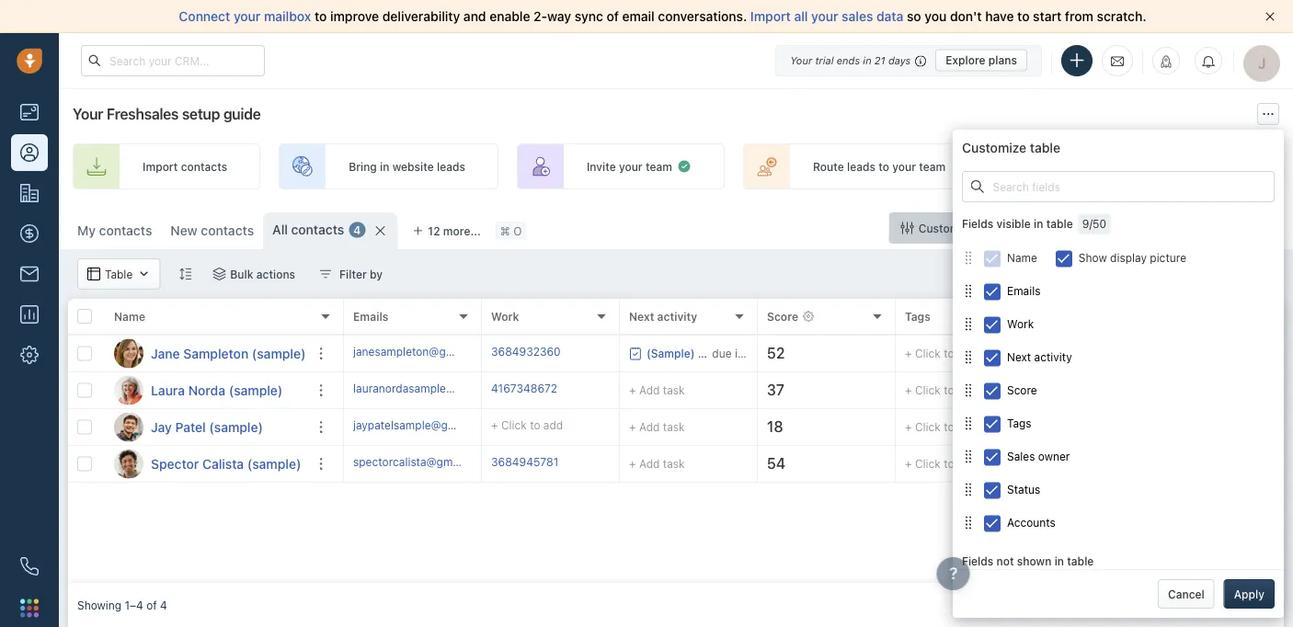 Task type: describe. For each thing, give the bounding box(es) containing it.
contacts inside button
[[1090, 222, 1136, 235]]

filter by
[[340, 268, 383, 281]]

from
[[1066, 9, 1094, 24]]

filter
[[340, 268, 367, 281]]

customize inside button
[[919, 222, 976, 235]]

setup
[[182, 105, 220, 123]]

plans
[[989, 54, 1018, 67]]

import contacts for import contacts button
[[1051, 222, 1136, 235]]

scratch.
[[1098, 9, 1147, 24]]

task for 37
[[663, 384, 685, 397]]

email image
[[1112, 53, 1125, 68]]

apply
[[1235, 588, 1265, 601]]

container_wx8msf4aqz5i3rn1 image inside score button
[[963, 384, 976, 397]]

1–4
[[125, 599, 143, 612]]

janesampleton@gmail.com
[[353, 345, 493, 358]]

phone image
[[20, 558, 39, 576]]

2 leads from the left
[[848, 160, 876, 173]]

display
[[1111, 251, 1148, 264]]

1 leads from the left
[[437, 160, 466, 173]]

tags inside button
[[1008, 417, 1032, 430]]

1 horizontal spatial import
[[751, 9, 791, 24]]

contacts down setup
[[181, 160, 227, 173]]

ends
[[837, 54, 861, 66]]

+ click to add for 54
[[906, 458, 978, 471]]

0 vertical spatial score
[[768, 310, 799, 323]]

john for 54
[[1066, 458, 1091, 471]]

j image for jane sampleton (sample)
[[114, 339, 144, 369]]

more...
[[443, 225, 481, 237]]

container_wx8msf4aqz5i3rn1 image inside work button
[[963, 318, 976, 331]]

l image
[[114, 376, 144, 405]]

12
[[428, 225, 440, 237]]

score inside button
[[1008, 384, 1038, 397]]

row group containing 52
[[344, 336, 1294, 483]]

press space to select this row. row containing 37
[[344, 373, 1294, 410]]

filter by button
[[307, 259, 395, 290]]

press space to select this row. row containing laura norda (sample)
[[68, 373, 344, 410]]

explore plans link
[[936, 49, 1028, 71]]

1 horizontal spatial of
[[607, 9, 619, 24]]

lauranordasample@gmail.com
[[353, 382, 510, 395]]

0 vertical spatial next
[[630, 310, 655, 323]]

jane
[[151, 346, 180, 361]]

j image for jay patel (sample)
[[114, 413, 144, 442]]

all contacts 4
[[273, 222, 361, 237]]

and
[[464, 9, 486, 24]]

press space to select this row. row containing 54
[[344, 446, 1294, 483]]

add for 37
[[640, 384, 660, 397]]

0 vertical spatial tags
[[906, 310, 931, 323]]

picture
[[1151, 251, 1187, 264]]

jane sampleton (sample) link
[[151, 345, 306, 363]]

4167348672 link
[[491, 381, 558, 400]]

import all your sales data link
[[751, 9, 907, 24]]

actions
[[257, 268, 296, 281]]

my
[[77, 223, 96, 238]]

0 vertical spatial customize table
[[963, 140, 1061, 156]]

conversations.
[[658, 9, 748, 24]]

fields for fields not shown in table
[[963, 555, 994, 568]]

3684945781
[[491, 456, 559, 469]]

name inside column header
[[114, 310, 145, 323]]

team inside route leads to your team link
[[920, 160, 946, 173]]

all
[[795, 9, 808, 24]]

bring
[[349, 160, 377, 173]]

your trial ends in 21 days
[[791, 54, 911, 66]]

spector calista (sample) link
[[151, 455, 301, 474]]

50
[[1093, 218, 1107, 231]]

next inside button
[[1008, 351, 1032, 364]]

route
[[814, 160, 845, 173]]

customize table button
[[890, 213, 1017, 244]]

shown
[[1018, 555, 1052, 568]]

0 horizontal spatial 4
[[160, 599, 167, 612]]

add for 18
[[640, 421, 660, 434]]

4 inside all contacts 4
[[354, 224, 361, 236]]

cancel
[[1169, 588, 1205, 601]]

janesampleton@gmail.com 3684932360
[[353, 345, 561, 358]]

click for 54
[[916, 458, 941, 471]]

0 vertical spatial customize
[[963, 140, 1027, 156]]

connect
[[179, 9, 230, 24]]

(sample) for jay patel (sample)
[[209, 420, 263, 435]]

add for 37
[[958, 384, 978, 397]]

days
[[889, 54, 911, 66]]

laura
[[151, 383, 185, 398]]

task for 54
[[663, 458, 685, 471]]

+ click to add for 37
[[906, 384, 978, 397]]

not
[[997, 555, 1015, 568]]

3684932360
[[491, 345, 561, 358]]

style_myh0__igzzd8unmi image
[[179, 268, 192, 281]]

click for 37
[[916, 384, 941, 397]]

status button
[[963, 473, 1276, 506]]

invite
[[587, 160, 616, 173]]

start
[[1034, 9, 1062, 24]]

name row
[[68, 299, 344, 336]]

data
[[877, 9, 904, 24]]

have
[[986, 9, 1015, 24]]

sales
[[1008, 450, 1036, 463]]

click for 52
[[916, 347, 941, 360]]

tags button
[[963, 407, 1276, 440]]

container_wx8msf4aqz5i3rn1 image inside "next activity" button
[[963, 351, 976, 364]]

(sample) for laura norda (sample)
[[229, 383, 283, 398]]

email
[[623, 9, 655, 24]]

work button
[[963, 308, 1276, 341]]

john smith for 52
[[1066, 347, 1124, 360]]

emails inside button
[[1008, 285, 1041, 297]]

bring in website leads link
[[279, 144, 499, 190]]

4167348672
[[491, 382, 558, 395]]

0 horizontal spatial work
[[491, 310, 520, 323]]

0 vertical spatial name
[[1008, 251, 1038, 264]]

+ click to add for 52
[[906, 347, 978, 360]]

so
[[907, 9, 922, 24]]

norda
[[188, 383, 226, 398]]

press space to select this row. row containing jane sampleton (sample)
[[68, 336, 344, 373]]

52
[[768, 345, 785, 362]]

jay
[[151, 420, 172, 435]]

container_wx8msf4aqz5i3rn1 image inside tags button
[[963, 417, 976, 430]]

close image
[[1266, 12, 1276, 21]]

+ click to add for 18
[[906, 421, 978, 434]]

add for 54
[[640, 458, 660, 471]]

task for 18
[[663, 421, 685, 434]]

guide
[[223, 105, 261, 123]]

import for import contacts link at the left top
[[143, 160, 178, 173]]

bulk actions button
[[201, 259, 307, 290]]

mailbox
[[264, 9, 311, 24]]

route leads to your team link
[[744, 144, 979, 190]]

laura norda (sample)
[[151, 383, 283, 398]]

0 vertical spatial next activity
[[630, 310, 698, 323]]

customize table inside button
[[919, 222, 1005, 235]]

score button
[[963, 374, 1276, 407]]

create sales sequence link
[[998, 144, 1222, 190]]

9
[[1083, 218, 1090, 231]]

connect your mailbox link
[[179, 9, 315, 24]]

fields visible in table 9 / 50
[[963, 218, 1107, 231]]

emails button
[[963, 275, 1276, 308]]

2-
[[534, 9, 548, 24]]

contacts right my
[[99, 223, 152, 238]]

explore
[[946, 54, 986, 67]]

spectorcalista@gmail.com link
[[353, 455, 490, 474]]

your right all
[[812, 9, 839, 24]]

fields not shown in table
[[963, 555, 1095, 568]]

in right shown
[[1055, 555, 1065, 568]]

3684945781 link
[[491, 455, 559, 474]]



Task type: locate. For each thing, give the bounding box(es) containing it.
container_wx8msf4aqz5i3rn1 image inside press space to select this row. 'row'
[[1048, 347, 1061, 360]]

press space to select this row. row up 54
[[344, 410, 1294, 446]]

don't
[[951, 9, 983, 24]]

1 horizontal spatial activity
[[1035, 351, 1073, 364]]

0 vertical spatial import
[[751, 9, 791, 24]]

spector
[[151, 456, 199, 472]]

container_wx8msf4aqz5i3rn1 image inside customize table button
[[902, 222, 915, 235]]

0 horizontal spatial emails
[[353, 310, 389, 323]]

team right invite
[[646, 160, 673, 173]]

tags
[[906, 310, 931, 323], [1008, 417, 1032, 430]]

0 horizontal spatial name
[[114, 310, 145, 323]]

j image left jay
[[114, 413, 144, 442]]

2 john from the top
[[1066, 458, 1091, 471]]

in left the '21'
[[864, 54, 872, 66]]

import contacts down setup
[[143, 160, 227, 173]]

0 vertical spatial + add task
[[630, 384, 685, 397]]

0 vertical spatial john smith
[[1066, 347, 1124, 360]]

deliverability
[[383, 9, 460, 24]]

import contacts inside button
[[1051, 222, 1136, 235]]

s image
[[114, 450, 144, 479]]

1 vertical spatial name
[[114, 310, 145, 323]]

3 task from the top
[[663, 458, 685, 471]]

contacts
[[181, 160, 227, 173], [1090, 222, 1136, 235], [291, 222, 344, 237], [99, 223, 152, 238], [201, 223, 254, 238]]

1 task from the top
[[663, 384, 685, 397]]

0 vertical spatial john
[[1066, 347, 1091, 360]]

0 vertical spatial task
[[663, 384, 685, 397]]

1 vertical spatial john
[[1066, 458, 1091, 471]]

smith for 52
[[1094, 347, 1124, 360]]

j image left jane
[[114, 339, 144, 369]]

1 vertical spatial add
[[640, 421, 660, 434]]

3684932360 link
[[491, 344, 561, 364]]

3 + add task from the top
[[630, 458, 685, 471]]

name down table popup button
[[114, 310, 145, 323]]

of right sync
[[607, 9, 619, 24]]

1 + click to add from the top
[[906, 347, 978, 360]]

add
[[958, 347, 978, 360], [958, 384, 978, 397], [544, 419, 563, 432], [958, 421, 978, 434], [958, 458, 978, 471]]

1 add from the top
[[640, 384, 660, 397]]

team up customize table button at top right
[[920, 160, 946, 173]]

2 vertical spatial + add task
[[630, 458, 685, 471]]

sales
[[842, 9, 874, 24], [1106, 160, 1134, 173]]

press space to select this row. row up norda
[[68, 336, 344, 373]]

Search your CRM... text field
[[81, 45, 265, 76]]

import left /
[[1051, 222, 1087, 235]]

leads right route on the right of the page
[[848, 160, 876, 173]]

(sample) up spector calista (sample)
[[209, 420, 263, 435]]

bring in website leads
[[349, 160, 466, 173]]

score up sales
[[1008, 384, 1038, 397]]

0 vertical spatial activity
[[658, 310, 698, 323]]

john smith down work button
[[1066, 347, 1124, 360]]

1 + add task from the top
[[630, 384, 685, 397]]

+ add task for 18
[[630, 421, 685, 434]]

in right the 'visible'
[[1034, 218, 1044, 231]]

you
[[925, 9, 947, 24]]

explore plans
[[946, 54, 1018, 67]]

1 horizontal spatial emails
[[1008, 285, 1041, 297]]

your
[[234, 9, 261, 24], [812, 9, 839, 24], [619, 160, 643, 173], [893, 160, 917, 173]]

container_wx8msf4aqz5i3rn1 image inside table popup button
[[137, 268, 150, 281]]

of right 1–4
[[146, 599, 157, 612]]

sync
[[575, 9, 604, 24]]

fields
[[963, 218, 994, 231], [963, 555, 994, 568]]

0 vertical spatial sales
[[842, 9, 874, 24]]

jaypatelsample@gmail.com
[[353, 419, 495, 432]]

contacts right all
[[291, 222, 344, 237]]

0 vertical spatial smith
[[1094, 347, 1124, 360]]

0 horizontal spatial sales
[[842, 9, 874, 24]]

+ add task
[[630, 384, 685, 397], [630, 421, 685, 434], [630, 458, 685, 471]]

0 horizontal spatial score
[[768, 310, 799, 323]]

your left mailbox
[[234, 9, 261, 24]]

john up status button
[[1066, 458, 1091, 471]]

press space to select this row. row up jay patel (sample)
[[68, 373, 344, 410]]

spectorcalista@gmail.com
[[353, 456, 490, 469]]

patel
[[175, 420, 206, 435]]

your left freshsales
[[73, 105, 103, 123]]

⌘ o
[[500, 224, 522, 237]]

18
[[768, 418, 784, 436]]

click
[[916, 347, 941, 360], [916, 384, 941, 397], [502, 419, 527, 432], [916, 421, 941, 434], [916, 458, 941, 471]]

0 horizontal spatial import
[[143, 160, 178, 173]]

new contacts button
[[161, 213, 263, 249], [171, 223, 254, 238]]

0 vertical spatial j image
[[114, 339, 144, 369]]

laura norda (sample) link
[[151, 381, 283, 400]]

0 horizontal spatial of
[[146, 599, 157, 612]]

container_wx8msf4aqz5i3rn1 image inside status button
[[963, 483, 976, 496]]

container_wx8msf4aqz5i3rn1 image inside emails button
[[963, 285, 976, 298]]

your right invite
[[619, 160, 643, 173]]

grid containing 52
[[68, 299, 1294, 583]]

2 j image from the top
[[114, 413, 144, 442]]

work inside work button
[[1008, 318, 1035, 331]]

1 vertical spatial score
[[1008, 384, 1038, 397]]

route leads to your team
[[814, 160, 946, 173]]

1 horizontal spatial name
[[1008, 251, 1038, 264]]

activity inside button
[[1035, 351, 1073, 364]]

name down the 'visible'
[[1008, 251, 1038, 264]]

click for 18
[[916, 421, 941, 434]]

1 vertical spatial task
[[663, 421, 685, 434]]

1 team from the left
[[646, 160, 673, 173]]

3 + click to add from the top
[[906, 421, 978, 434]]

(sample) right calista
[[247, 456, 301, 472]]

1 vertical spatial smith
[[1094, 458, 1124, 471]]

import left all
[[751, 9, 791, 24]]

john smith for 54
[[1066, 458, 1124, 471]]

0 horizontal spatial your
[[73, 105, 103, 123]]

invite your team link
[[517, 144, 725, 190]]

fields for fields visible in table 9 / 50
[[963, 218, 994, 231]]

0 horizontal spatial next activity
[[630, 310, 698, 323]]

add for 52
[[958, 347, 978, 360]]

your
[[791, 54, 813, 66], [73, 105, 103, 123]]

calista
[[202, 456, 244, 472]]

press space to select this row. row
[[68, 336, 344, 373], [344, 336, 1294, 373], [68, 373, 344, 410], [344, 373, 1294, 410], [68, 410, 344, 446], [344, 410, 1294, 446], [68, 446, 344, 483], [344, 446, 1294, 483]]

1 vertical spatial john smith
[[1066, 458, 1124, 471]]

37
[[768, 382, 785, 399]]

table inside button
[[979, 222, 1005, 235]]

1 vertical spatial tags
[[1008, 417, 1032, 430]]

j image
[[114, 339, 144, 369], [114, 413, 144, 442]]

press space to select this row. row down jay patel (sample) link
[[68, 446, 344, 483]]

contacts up display
[[1090, 222, 1136, 235]]

emails down the 'visible'
[[1008, 285, 1041, 297]]

1 j image from the top
[[114, 339, 144, 369]]

way
[[548, 9, 572, 24]]

team inside invite your team link
[[646, 160, 673, 173]]

1 horizontal spatial sales
[[1106, 160, 1134, 173]]

row group containing jane sampleton (sample)
[[68, 336, 344, 483]]

invite your team
[[587, 160, 673, 173]]

my contacts button
[[68, 213, 161, 249], [77, 223, 152, 238]]

press space to select this row. row down 18
[[344, 446, 1294, 483]]

1 horizontal spatial team
[[920, 160, 946, 173]]

12 more... button
[[403, 218, 491, 244]]

1 vertical spatial 4
[[160, 599, 167, 612]]

+ add task for 54
[[630, 458, 685, 471]]

2 vertical spatial add
[[640, 458, 660, 471]]

(sample) for jane sampleton (sample)
[[252, 346, 306, 361]]

/
[[1090, 218, 1093, 231]]

in right "bring"
[[380, 160, 390, 173]]

1 john from the top
[[1066, 347, 1091, 360]]

import contacts
[[143, 160, 227, 173], [1051, 222, 1136, 235]]

john for 52
[[1066, 347, 1091, 360]]

container_wx8msf4aqz5i3rn1 image inside sales owner button
[[963, 450, 976, 463]]

score up 52
[[768, 310, 799, 323]]

phone element
[[11, 549, 48, 585]]

jaypatelsample@gmail.com link
[[353, 418, 495, 437]]

1 fields from the top
[[963, 218, 994, 231]]

team
[[646, 160, 673, 173], [920, 160, 946, 173]]

smith
[[1094, 347, 1124, 360], [1094, 458, 1124, 471]]

contacts right new on the top left
[[201, 223, 254, 238]]

new
[[171, 223, 198, 238]]

import for import contacts button
[[1051, 222, 1087, 235]]

press space to select this row. row containing 52
[[344, 336, 1294, 373]]

0 vertical spatial import contacts
[[143, 160, 227, 173]]

sales right create
[[1106, 160, 1134, 173]]

+ add task for 37
[[630, 384, 685, 397]]

2 vertical spatial import
[[1051, 222, 1087, 235]]

0 horizontal spatial tags
[[906, 310, 931, 323]]

container_wx8msf4aqz5i3rn1 image inside bulk actions button
[[213, 268, 226, 281]]

press space to select this row. row containing jay patel (sample)
[[68, 410, 344, 446]]

1 vertical spatial customize table
[[919, 222, 1005, 235]]

0 vertical spatial fields
[[963, 218, 994, 231]]

o
[[514, 224, 522, 237]]

name column header
[[105, 299, 344, 336]]

show
[[1079, 251, 1108, 264]]

grid
[[68, 299, 1294, 583]]

0 horizontal spatial team
[[646, 160, 673, 173]]

trial
[[816, 54, 834, 66]]

add for 18
[[958, 421, 978, 434]]

(sample)
[[252, 346, 306, 361], [229, 383, 283, 398], [209, 420, 263, 435], [247, 456, 301, 472]]

(sample) down jane sampleton (sample) link
[[229, 383, 283, 398]]

smith up status button
[[1094, 458, 1124, 471]]

your left trial
[[791, 54, 813, 66]]

54
[[768, 455, 786, 473]]

add for 54
[[958, 458, 978, 471]]

new contacts
[[171, 223, 254, 238]]

1 row group from the left
[[68, 336, 344, 483]]

1 vertical spatial your
[[73, 105, 103, 123]]

0 vertical spatial add
[[640, 384, 660, 397]]

1 horizontal spatial tags
[[1008, 417, 1032, 430]]

container_wx8msf4aqz5i3rn1 image inside table popup button
[[87, 268, 100, 281]]

1 vertical spatial + add task
[[630, 421, 685, 434]]

1 horizontal spatial 4
[[354, 224, 361, 236]]

lauranordasample@gmail.com link
[[353, 381, 510, 400]]

smith down work button
[[1094, 347, 1124, 360]]

customize table
[[963, 140, 1061, 156], [919, 222, 1005, 235]]

1 horizontal spatial score
[[1008, 384, 1038, 397]]

show display picture
[[1079, 251, 1187, 264]]

+ click to add
[[906, 347, 978, 360], [906, 384, 978, 397], [906, 421, 978, 434], [906, 458, 978, 471]]

(sample) for spector calista (sample)
[[247, 456, 301, 472]]

bulk
[[230, 268, 254, 281]]

4 + click to add from the top
[[906, 458, 978, 471]]

table
[[105, 268, 133, 281]]

task
[[663, 384, 685, 397], [663, 421, 685, 434], [663, 458, 685, 471]]

spector calista (sample)
[[151, 456, 301, 472]]

1 smith from the top
[[1094, 347, 1124, 360]]

owner
[[1039, 450, 1071, 463]]

bulk actions
[[230, 268, 296, 281]]

0 horizontal spatial next
[[630, 310, 655, 323]]

import contacts for import contacts link at the left top
[[143, 160, 227, 173]]

1 horizontal spatial next
[[1008, 351, 1032, 364]]

apply button
[[1225, 580, 1276, 609]]

leads right website
[[437, 160, 466, 173]]

import inside button
[[1051, 222, 1087, 235]]

container_wx8msf4aqz5i3rn1 image inside filter by button
[[319, 268, 332, 281]]

jay patel (sample)
[[151, 420, 263, 435]]

(sample) right sampleton
[[252, 346, 306, 361]]

2 team from the left
[[920, 160, 946, 173]]

1 vertical spatial sales
[[1106, 160, 1134, 173]]

sales left data
[[842, 9, 874, 24]]

press space to select this row. row containing spector calista (sample)
[[68, 446, 344, 483]]

freshworks switcher image
[[20, 599, 39, 618]]

your for your freshsales setup guide
[[73, 105, 103, 123]]

activity
[[658, 310, 698, 323], [1035, 351, 1073, 364]]

container_wx8msf4aqz5i3rn1 image
[[677, 159, 692, 174], [963, 252, 976, 264], [137, 268, 150, 281], [213, 268, 226, 281], [319, 268, 332, 281], [963, 285, 976, 298], [963, 318, 976, 331], [1048, 347, 1061, 360], [963, 384, 976, 397], [963, 483, 976, 496], [963, 517, 976, 529]]

0 horizontal spatial import contacts
[[143, 160, 227, 173]]

1 horizontal spatial next activity
[[1008, 351, 1073, 364]]

enable
[[490, 9, 531, 24]]

12 more...
[[428, 225, 481, 237]]

next activity inside button
[[1008, 351, 1073, 364]]

4 up filter by
[[354, 224, 361, 236]]

row group
[[68, 336, 344, 483], [344, 336, 1294, 483]]

1 vertical spatial next
[[1008, 351, 1032, 364]]

1 vertical spatial import
[[143, 160, 178, 173]]

container_wx8msf4aqz5i3rn1 image
[[972, 180, 985, 193], [902, 222, 915, 235], [87, 268, 100, 281], [630, 347, 642, 360], [963, 351, 976, 364], [963, 417, 976, 430], [963, 450, 976, 463], [1048, 458, 1061, 471]]

container_wx8msf4aqz5i3rn1 image inside invite your team link
[[677, 159, 692, 174]]

1 vertical spatial fields
[[963, 555, 994, 568]]

customize up the 'visible'
[[963, 140, 1027, 156]]

leads
[[437, 160, 466, 173], [848, 160, 876, 173]]

accounts button
[[963, 506, 1276, 540]]

showing
[[77, 599, 122, 612]]

1 vertical spatial customize
[[919, 222, 976, 235]]

1 vertical spatial of
[[146, 599, 157, 612]]

smith for 54
[[1094, 458, 1124, 471]]

0 vertical spatial of
[[607, 9, 619, 24]]

import contacts up show
[[1051, 222, 1136, 235]]

2 row group from the left
[[344, 336, 1294, 483]]

press space to select this row. row down norda
[[68, 410, 344, 446]]

2 vertical spatial task
[[663, 458, 685, 471]]

john smith up status button
[[1066, 458, 1124, 471]]

container_wx8msf4aqz5i3rn1 image inside accounts button
[[963, 517, 976, 529]]

0 vertical spatial 4
[[354, 224, 361, 236]]

your for your trial ends in 21 days
[[791, 54, 813, 66]]

1 horizontal spatial import contacts
[[1051, 222, 1136, 235]]

your right route on the right of the page
[[893, 160, 917, 173]]

1 vertical spatial import contacts
[[1051, 222, 1136, 235]]

press space to select this row. row up 18
[[344, 373, 1294, 410]]

import down your freshsales setup guide on the top left of the page
[[143, 160, 178, 173]]

3 add from the top
[[640, 458, 660, 471]]

+
[[906, 347, 913, 360], [906, 384, 913, 397], [630, 384, 636, 397], [491, 419, 498, 432], [906, 421, 913, 434], [630, 421, 636, 434], [906, 458, 913, 471], [630, 458, 636, 471]]

freshsales
[[107, 105, 179, 123]]

spectorcalista@gmail.com 3684945781
[[353, 456, 559, 469]]

fields left not
[[963, 555, 994, 568]]

press space to select this row. row up '37'
[[344, 336, 1294, 373]]

1 horizontal spatial work
[[1008, 318, 1035, 331]]

fields left the 'visible'
[[963, 218, 994, 231]]

1 john smith from the top
[[1066, 347, 1124, 360]]

2 john smith from the top
[[1066, 458, 1124, 471]]

john
[[1066, 347, 1091, 360], [1066, 458, 1091, 471]]

2 horizontal spatial import
[[1051, 222, 1087, 235]]

2 + add task from the top
[[630, 421, 685, 434]]

21
[[875, 54, 886, 66]]

janesampleton@gmail.com link
[[353, 344, 493, 364]]

jane sampleton (sample)
[[151, 346, 306, 361]]

1 vertical spatial activity
[[1035, 351, 1073, 364]]

2 fields from the top
[[963, 555, 994, 568]]

2 + click to add from the top
[[906, 384, 978, 397]]

1 horizontal spatial leads
[[848, 160, 876, 173]]

2 task from the top
[[663, 421, 685, 434]]

0 vertical spatial your
[[791, 54, 813, 66]]

2 add from the top
[[640, 421, 660, 434]]

name
[[1008, 251, 1038, 264], [114, 310, 145, 323]]

customize left the 'visible'
[[919, 222, 976, 235]]

score
[[768, 310, 799, 323], [1008, 384, 1038, 397]]

create sales sequence
[[1068, 160, 1189, 173]]

import contacts link
[[73, 144, 261, 190]]

sampleton
[[183, 346, 249, 361]]

0 horizontal spatial leads
[[437, 160, 466, 173]]

0 vertical spatial emails
[[1008, 285, 1041, 297]]

1 horizontal spatial your
[[791, 54, 813, 66]]

0 horizontal spatial activity
[[658, 310, 698, 323]]

press space to select this row. row containing 18
[[344, 410, 1294, 446]]

1 vertical spatial j image
[[114, 413, 144, 442]]

john down work button
[[1066, 347, 1091, 360]]

1 vertical spatial emails
[[353, 310, 389, 323]]

1 vertical spatial next activity
[[1008, 351, 1073, 364]]

sequence
[[1137, 160, 1189, 173]]

improve
[[330, 9, 379, 24]]

Search fields field
[[963, 171, 1276, 203]]

by
[[370, 268, 383, 281]]

4 right 1–4
[[160, 599, 167, 612]]

2 smith from the top
[[1094, 458, 1124, 471]]

emails down by at the left of page
[[353, 310, 389, 323]]



Task type: vqa. For each thing, say whether or not it's contained in the screenshot.
more
no



